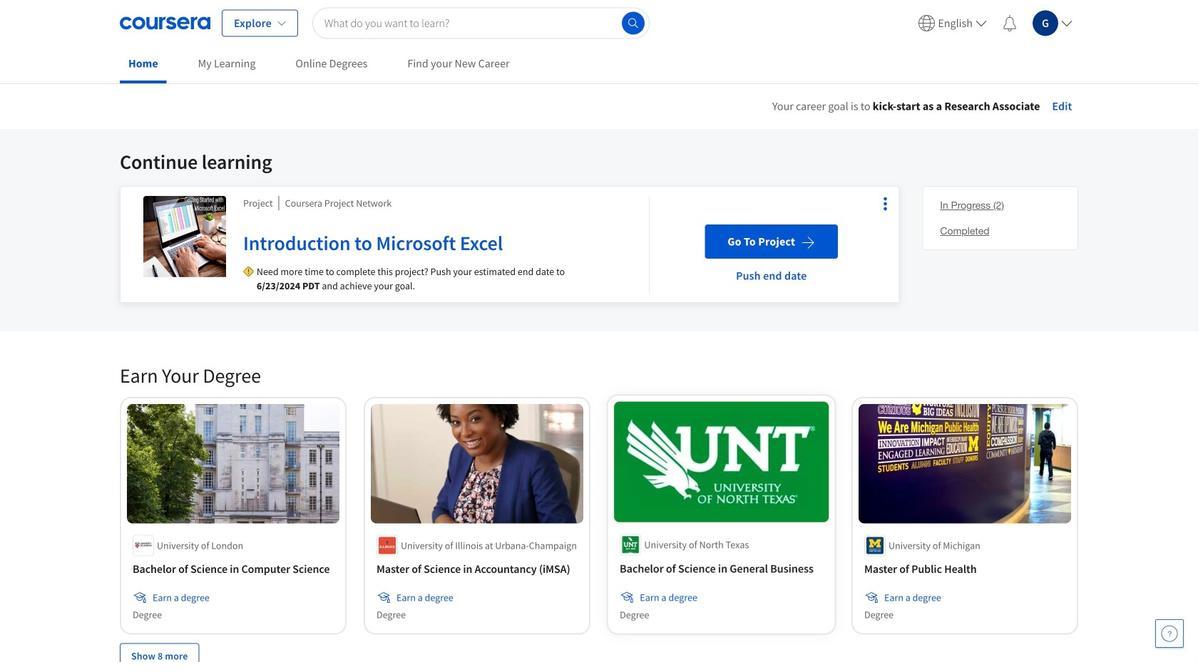 Task type: vqa. For each thing, say whether or not it's contained in the screenshot.
School
no



Task type: locate. For each thing, give the bounding box(es) containing it.
None search field
[[312, 7, 650, 39]]

What do you want to learn? text field
[[312, 7, 650, 39]]

menu
[[913, 0, 1079, 46]]



Task type: describe. For each thing, give the bounding box(es) containing it.
more option for introduction to microsoft excel image
[[876, 194, 895, 214]]

earn your degree collection element
[[111, 340, 1087, 663]]

help center image
[[1161, 626, 1178, 643]]

introduction to microsoft excel image
[[143, 196, 226, 279]]

coursera image
[[120, 12, 210, 35]]



